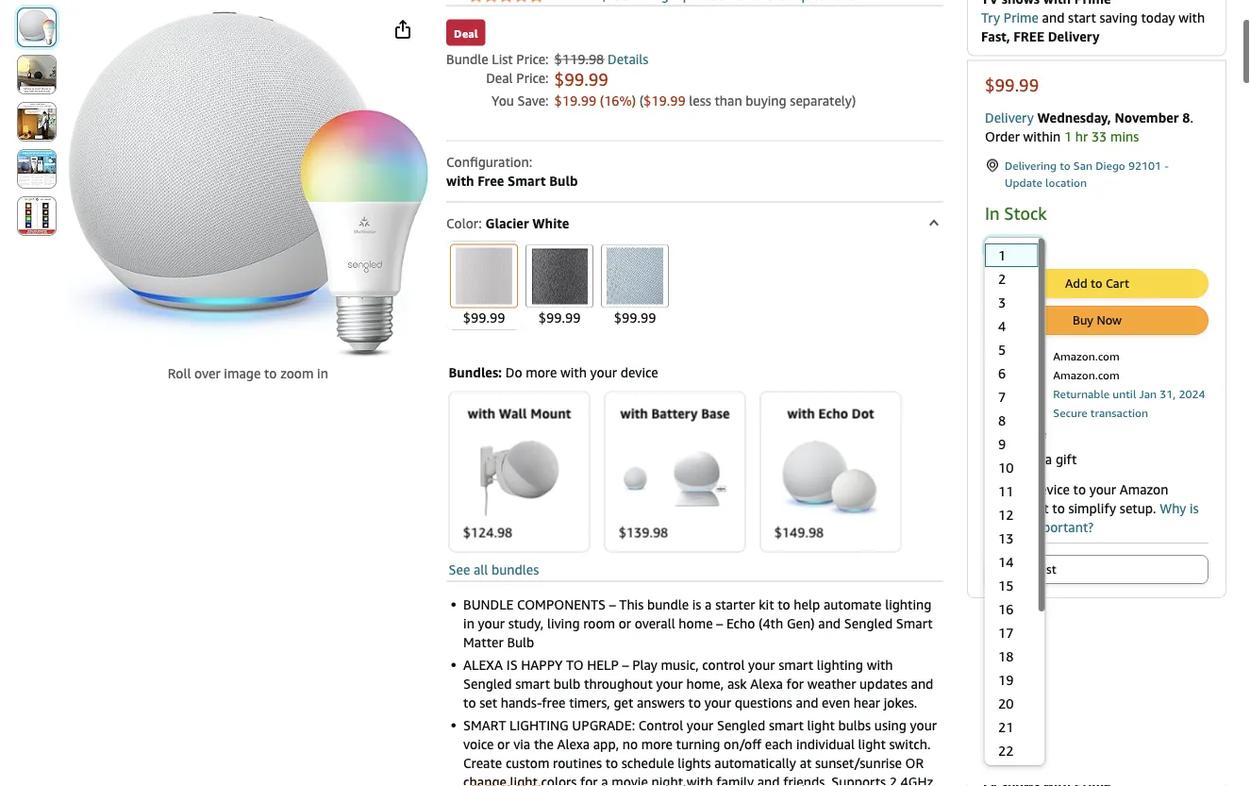 Task type: vqa. For each thing, say whether or not it's contained in the screenshot.
to
yes



Task type: describe. For each thing, give the bounding box(es) containing it.
order
[[985, 128, 1020, 144]]

0 vertical spatial smart
[[779, 657, 813, 672]]

0 horizontal spatial –
[[609, 596, 616, 612]]

list box containing 1
[[984, 243, 1039, 786]]

try
[[981, 9, 1000, 25]]

over
[[194, 366, 220, 381]]

product image image for $149.98
[[782, 440, 880, 516]]

)
[[852, 92, 856, 108]]

app,
[[593, 736, 619, 751]]

selected color is glacier white. tap to collapse. element
[[446, 202, 944, 241]]

your down home, at bottom right
[[705, 694, 731, 710]]

11 link
[[985, 479, 1039, 503]]

( $19.99
[[640, 92, 686, 108]]

this
[[1002, 519, 1024, 535]]

$99.99 for the $99.99 'submit' corresponding to glacier white image on the left of the page
[[463, 310, 505, 325]]

color:
[[446, 215, 482, 231]]

0 vertical spatial a
[[1045, 451, 1052, 467]]

kit
[[759, 596, 774, 612]]

22 link
[[985, 739, 1039, 762]]

Buy Now submit
[[986, 306, 1208, 334]]

add for add to cart
[[1065, 276, 1088, 290]]

in stock
[[985, 203, 1047, 223]]

1 vertical spatial sengled
[[463, 675, 512, 691]]

buy
[[1073, 313, 1094, 327]]

why is this important?
[[1002, 500, 1199, 535]]

2 vertical spatial smart
[[769, 717, 804, 732]]

control
[[639, 717, 683, 732]]

is for this
[[1033, 451, 1042, 467]]

free
[[542, 694, 566, 710]]

2 amazon.com from the top
[[1053, 368, 1120, 381]]

room
[[583, 615, 615, 631]]

white
[[532, 215, 569, 231]]

21 link
[[985, 715, 1039, 739]]

0 vertical spatial more
[[526, 364, 557, 380]]

night
[[652, 774, 683, 786]]

hr
[[1076, 128, 1088, 144]]

1 vertical spatial smart
[[515, 675, 550, 691]]

why
[[1160, 500, 1186, 516]]

3 link
[[985, 290, 1039, 314]]

home
[[679, 615, 713, 631]]

your inside link device to your amazon account   to simplify setup.
[[1090, 481, 1116, 497]]

movie
[[612, 774, 648, 786]]

(16%)
[[600, 92, 636, 108]]

. order within
[[985, 109, 1194, 144]]

1 horizontal spatial –
[[622, 657, 629, 672]]

get
[[614, 694, 633, 710]]

device inside link device to your amazon account   to simplify setup.
[[1032, 481, 1070, 497]]

0 vertical spatial 8
[[1182, 109, 1190, 125]]

$99.99 for the $99.99 'submit' associated with twilight blue 'image' at the top of page
[[614, 310, 656, 325]]

in inside bundle components – this bundle is a starter kit to help automate lighting in your study, living room or overall home – echo (4th gen) and sengled smart matter bulb alexa is happy to help – play music, control your smart lighting with sengled smart bulb throughout your home, ask alexa for weather updates and to set hands-free timers, get answers to your questions and even hear jokes. smart lighting upgrade: control your sengled smart light bulbs using your voice or via the alexa app, no more turning on/off each individual light switch. create custom routines to schedule lights automatically at sunset/sunrise or change light colors for a movie night with family and friends. supports 2.4
[[463, 615, 475, 631]]

custom
[[506, 755, 550, 770]]

control
[[702, 657, 745, 672]]

0 vertical spatial lighting
[[885, 596, 932, 612]]

simplify
[[1069, 500, 1116, 516]]

why is this important? link
[[1002, 500, 1199, 535]]

13 link
[[985, 526, 1039, 550]]

1 link
[[985, 243, 1039, 267]]

18
[[998, 649, 1014, 664]]

2 vertical spatial sengled
[[717, 717, 766, 732]]

try prime and start saving today with fast, free delivery
[[981, 9, 1205, 44]]

0 horizontal spatial deal
[[454, 26, 478, 40]]

within
[[1023, 128, 1061, 144]]

turning
[[676, 736, 720, 751]]

returnable
[[1053, 387, 1110, 400]]

1 vertical spatial a
[[705, 596, 712, 612]]

colors
[[541, 774, 577, 786]]

base
[[701, 406, 730, 421]]

with up mount at the left
[[560, 364, 587, 380]]

delivery inside try prime and start saving today with fast, free delivery
[[1048, 28, 1100, 44]]

help
[[587, 657, 619, 672]]

charcoal image
[[531, 248, 588, 304]]

to inside delivering to san diego 92101 - update location
[[1060, 159, 1071, 172]]

twilight blue image
[[607, 248, 663, 304]]

bundle components – this bundle is a starter kit to help automate lighting in your study, living room or overall home – echo (4th gen) and sengled smart matter bulb alexa is happy to help – play music, control your smart lighting with sengled smart bulb throughout your home, ask alexa for weather updates and to set hands-free timers, get answers to your questions and even hear jokes. smart lighting upgrade: control your sengled smart light bulbs using your voice or via the alexa app, no more turning on/off each individual light switch. create custom routines to schedule lights automatically at sunset/sunrise or change light colors for a movie night with family and friends. supports 2.4
[[463, 596, 937, 786]]

alexa
[[463, 657, 503, 672]]

12 link
[[985, 503, 1039, 526]]

0 horizontal spatial light
[[510, 774, 538, 786]]

individual
[[796, 736, 855, 751]]

secure
[[1053, 406, 1088, 419]]

4
[[998, 318, 1006, 334]]

1 2 3 4 5 6 7 8 9 10 11 12 13 14 15 16 17 18 19 20 21 22 23
[[998, 247, 1014, 782]]

9
[[998, 436, 1006, 452]]

2 horizontal spatial sengled
[[844, 615, 893, 631]]

glacier white image
[[456, 248, 512, 304]]

gift
[[1056, 451, 1077, 467]]

your right do
[[590, 364, 617, 380]]

1 horizontal spatial light
[[807, 717, 835, 732]]

23 link
[[985, 762, 1039, 786]]

amazon
[[1120, 481, 1169, 497]]

6 link
[[985, 361, 1039, 385]]

mins
[[1111, 128, 1139, 144]]

and inside try prime and start saving today with fast, free delivery
[[1042, 9, 1065, 25]]

your up questions at the right bottom of page
[[748, 657, 775, 672]]

1 vertical spatial for
[[580, 774, 598, 786]]

echo inside bundle components – this bundle is a starter kit to help automate lighting in your study, living room or overall home – echo (4th gen) and sengled smart matter bulb alexa is happy to help – play music, control your smart lighting with sengled smart bulb throughout your home, ask alexa for weather updates and to set hands-free timers, get answers to your questions and even hear jokes. smart lighting upgrade: control your sengled smart light bulbs using your voice or via the alexa app, no more turning on/off each individual light switch. create custom routines to schedule lights automatically at sunset/sunrise or change light colors for a movie night with family and friends. supports 2.4
[[727, 615, 755, 631]]

is inside bundle components – this bundle is a starter kit to help automate lighting in your study, living room or overall home – echo (4th gen) and sengled smart matter bulb alexa is happy to help – play music, control your smart lighting with sengled smart bulb throughout your home, ask alexa for weather updates and to set hands-free timers, get answers to your questions and even hear jokes. smart lighting upgrade: control your sengled smart light bulbs using your voice or via the alexa app, no more turning on/off each individual light switch. create custom routines to schedule lights automatically at sunset/sunrise or change light colors for a movie night with family and friends. supports 2.4
[[692, 596, 701, 612]]

to down app,
[[605, 755, 618, 770]]

link
[[1004, 481, 1029, 497]]

is for why
[[1190, 500, 1199, 516]]

0 vertical spatial device
[[621, 364, 658, 380]]

or
[[905, 755, 924, 770]]

smart
[[463, 717, 506, 732]]

buying
[[746, 92, 787, 108]]

automatically
[[715, 755, 796, 770]]

setup.
[[1120, 500, 1156, 516]]

23
[[998, 766, 1014, 782]]

15
[[998, 578, 1014, 593]]

to left zoom
[[264, 366, 277, 381]]

echo (4th gen)| glacier white with free sengled smart color bulb image
[[68, 11, 428, 357]]

5
[[998, 342, 1006, 357]]

less than buying separately )
[[689, 92, 856, 108]]

november
[[1115, 109, 1179, 125]]

bulbs
[[838, 717, 871, 732]]

details
[[608, 51, 649, 67]]

bulb inside configuration: with free smart bulb
[[549, 173, 578, 188]]

bulb inside bundle components – this bundle is a starter kit to help automate lighting in your study, living room or overall home – echo (4th gen) and sengled smart matter bulb alexa is happy to help – play music, control your smart lighting with sengled smart bulb throughout your home, ask alexa for weather updates and to set hands-free timers, get answers to your questions and even hear jokes. smart lighting upgrade: control your sengled smart light bulbs using your voice or via the alexa app, no more turning on/off each individual light switch. create custom routines to schedule lights automatically at sunset/sunrise or change light colors for a movie night with family and friends. supports 2.4
[[507, 634, 534, 649]]

and down "automatically"
[[757, 774, 780, 786]]

and left the even
[[796, 694, 818, 710]]

$119.98
[[554, 51, 604, 67]]

is
[[506, 657, 518, 672]]

more inside bundle components – this bundle is a starter kit to help automate lighting in your study, living room or overall home – echo (4th gen) and sengled smart matter bulb alexa is happy to help – play music, control your smart lighting with sengled smart bulb throughout your home, ask alexa for weather updates and to set hands-free timers, get answers to your questions and even hear jokes. smart lighting upgrade: control your sengled smart light bulbs using your voice or via the alexa app, no more turning on/off each individual light switch. create custom routines to schedule lights automatically at sunset/sunrise or change light colors for a movie night with family and friends. supports 2.4
[[641, 736, 673, 751]]

product image image for $124.98
[[480, 440, 559, 516]]

with down lights
[[687, 774, 713, 786]]

hear
[[854, 694, 880, 710]]

1 vertical spatial light
[[858, 736, 886, 751]]

your down bundle
[[478, 615, 505, 631]]

1 for 1 hr 33 mins
[[1064, 128, 1072, 144]]

19
[[998, 672, 1014, 688]]

help
[[794, 596, 820, 612]]

smart inside bundle components – this bundle is a starter kit to help automate lighting in your study, living room or overall home – echo (4th gen) and sengled smart matter bulb alexa is happy to help – play music, control your smart lighting with sengled smart bulb throughout your home, ask alexa for weather updates and to set hands-free timers, get answers to your questions and even hear jokes. smart lighting upgrade: control your sengled smart light bulbs using your voice or via the alexa app, no more turning on/off each individual light switch. create custom routines to schedule lights automatically at sunset/sunrise or change light colors for a movie night with family and friends. supports 2.4
[[896, 615, 933, 631]]

included
[[1140, 425, 1184, 438]]

4 link
[[985, 314, 1039, 338]]

to left set
[[463, 694, 476, 710]]

support
[[1097, 425, 1137, 438]]

bundle
[[463, 596, 514, 612]]

to right kit
[[778, 596, 790, 612]]

gen)
[[787, 615, 815, 631]]

1 $19.99 from the left
[[554, 92, 596, 108]]

free
[[478, 173, 504, 188]]

17 link
[[985, 621, 1039, 644]]

8 link
[[985, 408, 1039, 432]]

transaction
[[1091, 406, 1148, 419]]



Task type: locate. For each thing, give the bounding box(es) containing it.
and up jokes.
[[911, 675, 934, 691]]

image
[[224, 366, 261, 381]]

for left weather
[[787, 675, 804, 691]]

this right this is a gift option
[[1005, 451, 1029, 467]]

0 horizontal spatial for
[[580, 774, 598, 786]]

your up simplify
[[1090, 481, 1116, 497]]

add up buy
[[1065, 276, 1088, 290]]

0 vertical spatial light
[[807, 717, 835, 732]]

0 vertical spatial deal
[[454, 26, 478, 40]]

list box
[[984, 243, 1039, 786]]

smart right free
[[508, 173, 546, 188]]

$99.99 submit down color:
[[446, 241, 522, 330]]

add for add to list
[[996, 562, 1019, 576]]

1 vertical spatial price:
[[516, 70, 549, 85]]

0 horizontal spatial $19.99
[[554, 92, 596, 108]]

2 vertical spatial –
[[622, 657, 629, 672]]

home,
[[686, 675, 724, 691]]

1 horizontal spatial product image image
[[623, 449, 727, 507]]

add to list
[[996, 562, 1056, 576]]

0 vertical spatial sengled
[[844, 615, 893, 631]]

sengled up the on/off
[[717, 717, 766, 732]]

0 horizontal spatial bulb
[[507, 634, 534, 649]]

1 horizontal spatial sengled
[[717, 717, 766, 732]]

product image image up $149.98
[[782, 440, 880, 516]]

2 horizontal spatial product image image
[[782, 440, 880, 516]]

with right today
[[1179, 9, 1205, 25]]

(
[[640, 92, 644, 108]]

to up simplify
[[1073, 481, 1086, 497]]

deal up bundle
[[454, 26, 478, 40]]

to down home, at bottom right
[[688, 694, 701, 710]]

buy now
[[1073, 313, 1122, 327]]

qty: 1
[[993, 241, 1024, 253]]

1 horizontal spatial add
[[1065, 276, 1088, 290]]

1 option
[[984, 243, 1039, 267]]

$99.99 up delivery 'link'
[[985, 75, 1039, 95]]

13
[[998, 531, 1014, 546]]

.
[[1190, 109, 1194, 125]]

0 vertical spatial add
[[1065, 276, 1088, 290]]

battery
[[652, 406, 698, 421]]

routines
[[553, 755, 602, 770]]

0 vertical spatial echo
[[819, 406, 848, 421]]

via
[[513, 736, 531, 751]]

throughout
[[584, 675, 653, 691]]

or
[[619, 615, 631, 631], [497, 736, 510, 751]]

start
[[1068, 9, 1096, 25]]

delivery down the start
[[1048, 28, 1100, 44]]

echo
[[819, 406, 848, 421], [727, 615, 755, 631]]

2 $99.99 submit from the left
[[522, 241, 597, 330]]

is inside why is this important?
[[1190, 500, 1199, 516]]

device up "battery"
[[621, 364, 658, 380]]

1 vertical spatial echo
[[727, 615, 755, 631]]

bundles:
[[449, 364, 502, 380]]

deal up you on the left of the page
[[486, 70, 513, 85]]

0 vertical spatial amazon.com
[[1053, 349, 1120, 363]]

add inside add to list link
[[996, 562, 1019, 576]]

in right zoom
[[317, 366, 328, 381]]

33
[[1092, 128, 1107, 144]]

15 link
[[985, 573, 1039, 597]]

smart down happy
[[515, 675, 550, 691]]

with left free
[[446, 173, 474, 188]]

product support included
[[1053, 425, 1184, 438]]

list
[[449, 391, 939, 552]]

1 horizontal spatial deal
[[486, 70, 513, 85]]

in up matter
[[463, 615, 475, 631]]

sengled up set
[[463, 675, 512, 691]]

alexa up questions at the right bottom of page
[[750, 675, 783, 691]]

to up 'important?'
[[1052, 500, 1065, 516]]

more down control
[[641, 736, 673, 751]]

device up account
[[1032, 481, 1070, 497]]

$99.99 inside bundle list price: $119.98 details deal price: $99.99
[[554, 69, 608, 90]]

returnable until jan 31, 2024
[[1053, 387, 1205, 400]]

$149.98
[[774, 525, 824, 540]]

$99.99 submit
[[446, 241, 522, 330], [522, 241, 597, 330], [597, 241, 673, 330]]

1 vertical spatial delivery
[[985, 109, 1034, 125]]

0 horizontal spatial or
[[497, 736, 510, 751]]

and left the start
[[1042, 9, 1065, 25]]

1 horizontal spatial a
[[705, 596, 712, 612]]

8 right november
[[1182, 109, 1190, 125]]

using
[[875, 717, 907, 732]]

1 vertical spatial –
[[716, 615, 723, 631]]

3 $99.99 submit from the left
[[597, 241, 673, 330]]

bulb up white
[[549, 173, 578, 188]]

2 horizontal spatial a
[[1045, 451, 1052, 467]]

sengled down automate
[[844, 615, 893, 631]]

2024
[[1179, 387, 1205, 400]]

add up 15
[[996, 562, 1019, 576]]

product image image up '$124.98'
[[480, 440, 559, 516]]

1 horizontal spatial $19.99
[[644, 92, 686, 108]]

Add to List radio
[[985, 555, 1209, 584]]

smart
[[779, 657, 813, 672], [515, 675, 550, 691], [769, 717, 804, 732]]

$99.99 submit for charcoal image
[[522, 241, 597, 330]]

None submit
[[18, 8, 56, 46], [18, 56, 56, 93], [18, 103, 56, 141], [18, 150, 56, 188], [18, 197, 56, 235], [18, 8, 56, 46], [18, 56, 56, 93], [18, 103, 56, 141], [18, 150, 56, 188], [18, 197, 56, 235]]

1 vertical spatial smart
[[896, 615, 933, 631]]

list
[[492, 51, 513, 67], [1037, 562, 1056, 576]]

smart up each
[[769, 717, 804, 732]]

delivery link
[[985, 109, 1034, 125]]

1 vertical spatial alexa
[[557, 736, 590, 751]]

14
[[998, 554, 1014, 570]]

1 horizontal spatial in
[[463, 615, 475, 631]]

$99.99 for charcoal image the $99.99 'submit'
[[539, 310, 581, 325]]

0 horizontal spatial delivery
[[985, 109, 1034, 125]]

smart up updates
[[896, 615, 933, 631]]

smart
[[508, 173, 546, 188], [896, 615, 933, 631]]

0 vertical spatial delivery
[[1048, 28, 1100, 44]]

your up the answers
[[656, 675, 683, 691]]

2 $19.99 from the left
[[644, 92, 686, 108]]

0 horizontal spatial product image image
[[480, 440, 559, 516]]

light up the individual
[[807, 717, 835, 732]]

more
[[526, 364, 557, 380], [641, 736, 673, 751]]

1 vertical spatial lighting
[[817, 657, 863, 672]]

roll over image to zoom in
[[168, 366, 328, 381]]

1 horizontal spatial lighting
[[885, 596, 932, 612]]

a left movie
[[601, 774, 608, 786]]

0 horizontal spatial alexa
[[557, 736, 590, 751]]

list inside add to list link
[[1037, 562, 1056, 576]]

1 amazon.com from the top
[[1053, 349, 1120, 363]]

your up turning
[[687, 717, 714, 732]]

try prime link
[[981, 9, 1039, 25]]

0 horizontal spatial smart
[[508, 173, 546, 188]]

1 vertical spatial device
[[1032, 481, 1070, 497]]

– left play
[[622, 657, 629, 672]]

$99.99
[[554, 69, 608, 90], [985, 75, 1039, 95], [463, 310, 505, 325], [539, 310, 581, 325], [614, 310, 656, 325]]

to right 14
[[1022, 562, 1034, 576]]

1 horizontal spatial for
[[787, 675, 804, 691]]

0 vertical spatial in
[[317, 366, 328, 381]]

1 $99.99 submit from the left
[[446, 241, 522, 330]]

0 horizontal spatial is
[[692, 596, 701, 612]]

1 vertical spatial is
[[1190, 500, 1199, 516]]

0 horizontal spatial 1
[[998, 247, 1006, 263]]

to inside option
[[1022, 562, 1034, 576]]

bundles: do more with your device
[[449, 364, 658, 380]]

timers,
[[569, 694, 610, 710]]

product
[[1053, 425, 1094, 438]]

amazon.com up the returnable
[[1053, 368, 1120, 381]]

– up room
[[609, 596, 616, 612]]

deal inside bundle list price: $119.98 details deal price: $99.99
[[486, 70, 513, 85]]

1 horizontal spatial is
[[1033, 451, 1042, 467]]

1 horizontal spatial echo
[[819, 406, 848, 421]]

account
[[1002, 500, 1049, 516]]

11
[[998, 483, 1014, 499]]

0 vertical spatial or
[[619, 615, 631, 631]]

is right why at the bottom right
[[1190, 500, 1199, 516]]

0 vertical spatial price:
[[516, 51, 549, 67]]

with inside configuration: with free smart bulb
[[446, 173, 474, 188]]

dropdown image
[[1029, 243, 1039, 251]]

2 vertical spatial light
[[510, 774, 538, 786]]

1 horizontal spatial bulb
[[549, 173, 578, 188]]

1 inside 1 2 3 4 5 6 7 8 9 10 11 12 13 14 15 16 17 18 19 20 21 22 23
[[998, 247, 1006, 263]]

$99.99 submit down white
[[522, 241, 597, 330]]

2 link
[[985, 267, 1039, 290]]

$99.99 submit for glacier white image on the left of the page
[[446, 241, 522, 330]]

overall
[[635, 615, 675, 631]]

product image image
[[480, 440, 559, 516], [782, 440, 880, 516], [623, 449, 727, 507]]

3
[[998, 295, 1006, 310]]

list containing with wall mount
[[449, 391, 939, 552]]

2 price: from the top
[[516, 70, 549, 85]]

0 vertical spatial is
[[1033, 451, 1042, 467]]

0 horizontal spatial lighting
[[817, 657, 863, 672]]

0 horizontal spatial add
[[996, 562, 1019, 576]]

for down routines in the left bottom of the page
[[580, 774, 598, 786]]

0 horizontal spatial sengled
[[463, 675, 512, 691]]

this up overall
[[619, 596, 644, 612]]

and right gen) on the bottom of the page
[[818, 615, 841, 631]]

10 link
[[985, 456, 1039, 479]]

questions
[[735, 694, 792, 710]]

8 down 7
[[998, 413, 1006, 428]]

1 horizontal spatial alexa
[[750, 675, 783, 691]]

1 vertical spatial amazon.com
[[1053, 368, 1120, 381]]

1 horizontal spatial more
[[641, 736, 673, 751]]

1 up 2
[[998, 247, 1006, 263]]

add
[[1065, 276, 1088, 290], [996, 562, 1019, 576]]

1 horizontal spatial 8
[[1182, 109, 1190, 125]]

2 horizontal spatial –
[[716, 615, 723, 631]]

8 inside 1 2 3 4 5 6 7 8 9 10 11 12 13 14 15 16 17 18 19 20 21 22 23
[[998, 413, 1006, 428]]

2 horizontal spatial 1
[[1064, 128, 1072, 144]]

$99.99 down glacier white image on the left of the page
[[463, 310, 505, 325]]

1 vertical spatial deal
[[486, 70, 513, 85]]

lighting right automate
[[885, 596, 932, 612]]

echo left dot
[[819, 406, 848, 421]]

delivery up order in the top right of the page
[[985, 109, 1034, 125]]

8
[[1182, 109, 1190, 125], [998, 413, 1006, 428]]

$99.99 down twilight blue 'image' at the top of page
[[614, 310, 656, 325]]

now
[[1097, 313, 1122, 327]]

qty:
[[993, 241, 1013, 253]]

delivery
[[1048, 28, 1100, 44], [985, 109, 1034, 125]]

0 vertical spatial bulb
[[549, 173, 578, 188]]

light up sunset/sunrise
[[858, 736, 886, 751]]

alexa up routines in the left bottom of the page
[[557, 736, 590, 751]]

1 vertical spatial in
[[463, 615, 475, 631]]

wall
[[499, 406, 527, 421]]

list right 14
[[1037, 562, 1056, 576]]

list right bundle
[[492, 51, 513, 67]]

save:
[[518, 92, 549, 108]]

1 horizontal spatial 1
[[1018, 241, 1024, 253]]

components
[[517, 596, 606, 612]]

on/off
[[724, 736, 762, 751]]

1 horizontal spatial delivery
[[1048, 28, 1100, 44]]

$99.99 submit for twilight blue 'image' at the top of page
[[597, 241, 673, 330]]

more right do
[[526, 364, 557, 380]]

9 link
[[985, 432, 1039, 456]]

this
[[1005, 451, 1029, 467], [619, 596, 644, 612]]

dot
[[852, 406, 874, 421]]

$99.99 down the $119.98
[[554, 69, 608, 90]]

amazon.com
[[1053, 349, 1120, 363], [1053, 368, 1120, 381]]

1 left dropdown image
[[1018, 241, 1024, 253]]

this inside bundle components – this bundle is a starter kit to help automate lighting in your study, living room or overall home – echo (4th gen) and sengled smart matter bulb alexa is happy to help – play music, control your smart lighting with sengled smart bulb throughout your home, ask alexa for weather updates and to set hands-free timers, get answers to your questions and even hear jokes. smart lighting upgrade: control your sengled smart light bulbs using your voice or via the alexa app, no more turning on/off each individual light switch. create custom routines to schedule lights automatically at sunset/sunrise or change light colors for a movie night with family and friends. supports 2.4
[[619, 596, 644, 612]]

1 horizontal spatial or
[[619, 615, 631, 631]]

mount
[[531, 406, 571, 421]]

bulb
[[549, 173, 578, 188], [507, 634, 534, 649]]

1 vertical spatial list
[[1037, 562, 1056, 576]]

living
[[547, 615, 580, 631]]

bulb down study,
[[507, 634, 534, 649]]

with left wall
[[468, 406, 496, 421]]

to
[[566, 657, 584, 672]]

device
[[621, 364, 658, 380], [1032, 481, 1070, 497]]

or left via
[[497, 736, 510, 751]]

10
[[998, 460, 1014, 475]]

bundles
[[492, 561, 539, 577]]

smart up weather
[[779, 657, 813, 672]]

0 vertical spatial alexa
[[750, 675, 783, 691]]

1 left hr
[[1064, 128, 1072, 144]]

This is a gift checkbox
[[988, 453, 1000, 465]]

0 horizontal spatial a
[[601, 774, 608, 786]]

with left "battery"
[[620, 406, 648, 421]]

echo down starter
[[727, 615, 755, 631]]

0 horizontal spatial echo
[[727, 615, 755, 631]]

1 horizontal spatial device
[[1032, 481, 1070, 497]]

a up home
[[705, 596, 712, 612]]

your up switch.
[[910, 717, 937, 732]]

0 vertical spatial this
[[1005, 451, 1029, 467]]

do
[[506, 364, 522, 380]]

–
[[609, 596, 616, 612], [716, 615, 723, 631], [622, 657, 629, 672]]

list inside bundle list price: $119.98 details deal price: $99.99
[[492, 51, 513, 67]]

or right room
[[619, 615, 631, 631]]

1 vertical spatial more
[[641, 736, 673, 751]]

$99.99 down charcoal image
[[539, 310, 581, 325]]

$99.99 submit right charcoal image
[[597, 241, 673, 330]]

product image image up $139.98
[[623, 449, 727, 507]]

$19.99 left less
[[644, 92, 686, 108]]

1 vertical spatial this
[[619, 596, 644, 612]]

today
[[1141, 9, 1175, 25]]

amazon.com down buy
[[1053, 349, 1120, 363]]

2 vertical spatial a
[[601, 774, 608, 786]]

with up updates
[[867, 657, 893, 672]]

lighting
[[510, 717, 569, 732]]

color: glacier white
[[446, 215, 569, 231]]

returnable until jan 31, 2024 button
[[1053, 385, 1205, 401]]

smart inside configuration: with free smart bulb
[[508, 173, 546, 188]]

0 horizontal spatial this
[[619, 596, 644, 612]]

product image image for $139.98
[[623, 449, 727, 507]]

0 vertical spatial smart
[[508, 173, 546, 188]]

0 vertical spatial for
[[787, 675, 804, 691]]

roll
[[168, 366, 191, 381]]

0 horizontal spatial in
[[317, 366, 328, 381]]

$19.99 down bundle list price: $119.98 details deal price: $99.99
[[554, 92, 596, 108]]

2 horizontal spatial is
[[1190, 500, 1199, 516]]

lighting up weather
[[817, 657, 863, 672]]

– right home
[[716, 615, 723, 631]]

for
[[787, 675, 804, 691], [580, 774, 598, 786]]

secure transaction
[[1053, 406, 1148, 419]]

is left gift
[[1033, 451, 1042, 467]]

matter
[[463, 634, 504, 649]]

light down 'custom'
[[510, 774, 538, 786]]

a left gift
[[1045, 451, 1052, 467]]

to left cart
[[1091, 276, 1103, 290]]

1 for 1 2 3 4 5 6 7 8 9 10 11 12 13 14 15 16 17 18 19 20 21 22 23
[[998, 247, 1006, 263]]

saving
[[1100, 9, 1138, 25]]

Add to Cart submit
[[986, 270, 1208, 297]]

is up home
[[692, 596, 701, 612]]

0 vertical spatial list
[[492, 51, 513, 67]]

1 vertical spatial bulb
[[507, 634, 534, 649]]

1 horizontal spatial list
[[1037, 562, 1056, 576]]

see all bundles link
[[449, 561, 539, 577]]

1 vertical spatial or
[[497, 736, 510, 751]]

with inside try prime and start saving today with fast, free delivery
[[1179, 9, 1205, 25]]

None checkbox
[[988, 483, 1000, 495]]

2 horizontal spatial light
[[858, 736, 886, 751]]

with echo dot
[[787, 406, 874, 421]]

to up location
[[1060, 159, 1071, 172]]

1 horizontal spatial this
[[1005, 451, 1029, 467]]

jokes.
[[884, 694, 918, 710]]

product support included button
[[1053, 423, 1184, 439]]

with left dot
[[787, 406, 815, 421]]

1 price: from the top
[[516, 51, 549, 67]]

add to cart
[[1065, 276, 1129, 290]]

no
[[623, 736, 638, 751]]



